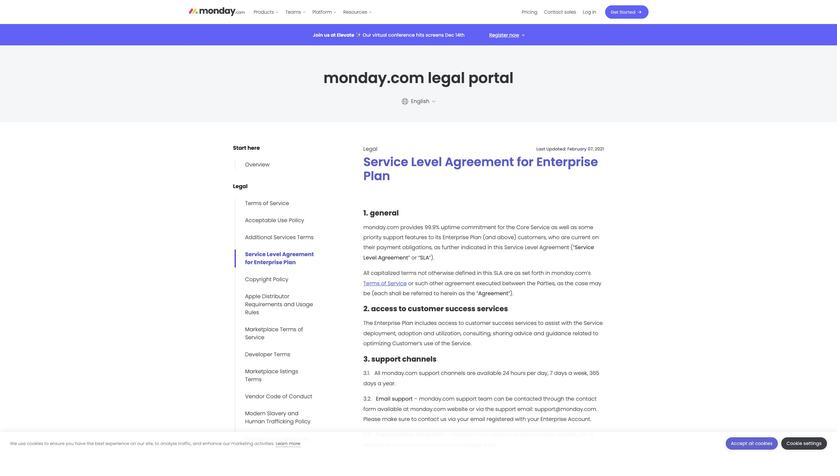 Task type: vqa. For each thing, say whether or not it's contained in the screenshot.
Frequently Asked Questions
no



Task type: describe. For each thing, give the bounding box(es) containing it.
further
[[442, 244, 460, 252]]

" or " sla ").
[[408, 254, 434, 262]]

0 vertical spatial "
[[418, 254, 420, 262]]

monday.com's
[[552, 270, 591, 277]]

contact sales link
[[541, 7, 580, 17]]

the left users
[[510, 432, 518, 439]]

year.
[[383, 380, 396, 388]]

requirements
[[245, 301, 282, 309]]

365
[[590, 370, 599, 378]]

listings
[[280, 368, 298, 376]]

usage
[[296, 301, 313, 309]]

started
[[620, 9, 635, 15]]

terms inside marketplace listings terms
[[245, 376, 262, 384]]

are inside monday.com provides 99.9% uptime commitment for the core service as well as some priority support features to its enterprise plan (and above) customers, who are current on their payment obligations, as further indicated in this service level agreement ("
[[561, 234, 570, 242]]

support down optimizing
[[371, 354, 401, 365]]

1 horizontal spatial be
[[403, 290, 410, 298]]

deployment,
[[363, 330, 397, 338]]

resources link
[[340, 7, 375, 17]]

are inside 3.1.   all monday.com support channels are available 24 hours per day, 7 days a week, 365 days a year.
[[467, 370, 476, 378]]

general
[[370, 208, 399, 218]]

0 vertical spatial legal
[[363, 145, 377, 153]]

of inside all capitalized terms not otherwise defined in this sla are as set forth in monday.com's terms of service
[[381, 280, 386, 288]]

herein
[[441, 290, 457, 298]]

available inside – monday.com support team can be contacted through the contact form available at monday.com website or via the support email: support@monday.com. please make sure to contact us via your email registered with your enterprise account.
[[377, 406, 402, 414]]

who
[[548, 234, 560, 242]]

and right advice
[[534, 330, 544, 338]]

1 vertical spatial on
[[130, 441, 136, 447]]

to down shall
[[399, 304, 406, 315]]

support inside monday.com provides 99.9% uptime commitment for the core service as well as some priority support features to its enterprise plan (and above) customers, who are current on their payment obligations, as further indicated in this service level agreement ("
[[383, 234, 404, 242]]

0 vertical spatial customer
[[408, 304, 444, 315]]

available inside 3.1.   all monday.com support channels are available 24 hours per day, 7 days a week, 365 days a year.
[[477, 370, 501, 378]]

in right log
[[592, 9, 596, 15]]

pricing link
[[519, 7, 541, 17]]

knowledge
[[454, 442, 482, 449]]

capitalized
[[371, 270, 400, 277]]

answers
[[414, 442, 436, 449]]

marketplace listings terms
[[245, 368, 298, 384]]

terms up listings
[[274, 351, 290, 359]]

support up website
[[456, 396, 477, 403]]

hits
[[416, 32, 424, 38]]

are inside all capitalized terms not otherwise defined in this sla are as set forth in monday.com's terms of service
[[504, 270, 513, 277]]

0 horizontal spatial via
[[448, 416, 456, 424]]

open
[[542, 432, 556, 439]]

plan inside monday.com provides 99.9% uptime commitment for the core service as well as some priority support features to its enterprise plan (and above) customers, who are current on their payment obligations, as further indicated in this service level agreement ("
[[470, 234, 481, 242]]

hotline
[[245, 443, 263, 451]]

modern
[[245, 410, 266, 418]]

as left well at the right of page
[[551, 224, 558, 231]]

and down includes
[[424, 330, 434, 338]]

we
[[10, 441, 17, 447]]

plan inside 'the enterprise plan includes access to customer success services to assist with the service deployment, adoption and utilization, consulting, sharing advice and guidance related to optimizing customer's use of the service.'
[[402, 320, 413, 328]]

cookies for all
[[755, 441, 773, 447]]

customer inside 'the enterprise plan includes access to customer success services to assist with the service deployment, adoption and utilization, consulting, sharing advice and guidance related to optimizing customer's use of the service.'
[[465, 320, 491, 328]]

the up related
[[574, 320, 582, 328]]

cookies for use
[[27, 441, 43, 447]]

can
[[494, 396, 504, 403]]

to inside – monday.com support team can be contacted through the contact form available at monday.com website or via the support email: support@monday.com. please make sure to contact us via your email registered with your enterprise account.
[[411, 416, 417, 424]]

acceptable use policy
[[245, 217, 304, 224]]

1 horizontal spatial contact
[[576, 396, 597, 403]]

1 vertical spatial ").
[[508, 290, 513, 298]]

monday.com inside 3.1.   all monday.com support channels are available 24 hours per day, 7 days a week, 365 days a year.
[[382, 370, 417, 378]]

1 vertical spatial use
[[18, 441, 26, 447]]

3.1.
[[363, 370, 370, 378]]

a right open
[[557, 432, 561, 439]]

monday.com provides 99.9% uptime commitment for the core service as well as some priority support features to its enterprise plan (and above) customers, who are current on their payment obligations, as further indicated in this service level agreement ("
[[363, 224, 599, 252]]

as down its
[[434, 244, 440, 252]]

– for monday.com
[[414, 396, 418, 403]]

shall
[[389, 290, 401, 298]]

optimizing
[[363, 340, 391, 348]]

a right join
[[590, 432, 593, 439]]

copyright policy
[[245, 276, 288, 284]]

3. support channels
[[363, 354, 437, 365]]

commitment
[[461, 224, 496, 231]]

obligations,
[[402, 244, 433, 252]]

the up support@monday.com.
[[566, 396, 574, 403]]

learn more link
[[276, 441, 300, 448]]

core
[[516, 224, 529, 231]]

policy inside "modern slavery and human trafficking policy"
[[295, 418, 311, 426]]

account.
[[568, 416, 591, 424]]

0 vertical spatial terms of service link
[[234, 199, 292, 209]]

utilization,
[[436, 330, 462, 338]]

marketing
[[231, 441, 253, 447]]

level inside monday.com provides 99.9% uptime commitment for the core service as well as some priority support features to its enterprise plan (and above) customers, who are current on their payment obligations, as further indicated in this service level agreement ("
[[525, 244, 538, 252]]

english button
[[398, 96, 440, 108]]

as down agreement
[[459, 290, 465, 298]]

service inside all capitalized terms not otherwise defined in this sla are as set forth in monday.com's terms of service
[[388, 280, 407, 288]]

monday.com inside monday.com reporting hotline
[[245, 435, 281, 443]]

1 your from the left
[[457, 416, 469, 424]]

the down monday.com's at the right of the page
[[565, 280, 574, 288]]

1 horizontal spatial days
[[554, 370, 567, 378]]

2021
[[595, 146, 604, 152]]

or inside – a support icon allows the users to open a ticket, join a webinar or look for answers in the knowledge base.
[[386, 442, 392, 449]]

log in
[[583, 9, 596, 15]]

a left the week,
[[569, 370, 572, 378]]

(and
[[483, 234, 496, 242]]

marketplace terms of service link
[[234, 325, 318, 343]]

otherwise
[[428, 270, 454, 277]]

please
[[363, 416, 381, 424]]

terms inside all capitalized terms not otherwise defined in this sla are as set forth in monday.com's terms of service
[[363, 280, 380, 288]]

the down agreement
[[466, 290, 475, 298]]

apple distributor requirements and usage rules link
[[234, 292, 318, 318]]

parties,
[[537, 280, 556, 288]]

and inside "modern slavery and human trafficking policy"
[[288, 410, 298, 418]]

monday.com legal portal main content
[[0, 45, 837, 456]]

contacted
[[514, 396, 542, 403]]

slavery
[[267, 410, 286, 418]]

website
[[447, 406, 468, 414]]

ensure
[[50, 441, 65, 447]]

us inside – monday.com support team can be contacted through the contact form available at monday.com website or via the support email: support@monday.com. please make sure to contact us via your email registered with your enterprise account.
[[440, 416, 447, 424]]

pricing
[[522, 9, 537, 15]]

to left assist on the bottom right
[[538, 320, 544, 328]]

1 vertical spatial contact
[[418, 416, 439, 424]]

vendor code of conduct link
[[234, 392, 317, 402]]

for inside service level agreement for enterprise plan link
[[245, 259, 253, 267]]

registered
[[487, 416, 514, 424]]

in up executed on the right bottom
[[477, 270, 482, 277]]

0 vertical spatial services
[[477, 304, 508, 315]]

related
[[573, 330, 592, 338]]

priority
[[363, 234, 382, 242]]

sure
[[399, 416, 410, 424]]

start
[[233, 144, 246, 152]]

0 vertical spatial via
[[476, 406, 484, 414]]

service inside 'the enterprise plan includes access to customer success services to assist with the service deployment, adoption and utilization, consulting, sharing advice and guidance related to optimizing customer's use of the service.'
[[584, 320, 603, 328]]

the left best on the bottom left of page
[[87, 441, 94, 447]]

set
[[522, 270, 530, 277]]

14th
[[455, 32, 465, 38]]

register
[[489, 32, 508, 38]]

join
[[313, 32, 323, 38]]

and right 'traffic,'
[[193, 441, 201, 447]]

consulting,
[[463, 330, 491, 338]]

the down team on the right bottom of page
[[485, 406, 494, 414]]

service level agreement
[[363, 244, 594, 262]]

0 vertical spatial policy
[[289, 217, 304, 224]]

support inside – a support icon allows the users to open a ticket, join a webinar or look for answers in the knowledge base.
[[457, 432, 477, 439]]

main element
[[250, 0, 648, 24]]

0 horizontal spatial days
[[363, 380, 376, 388]]

vendor
[[245, 393, 265, 401]]

enterprise up copyright policy
[[254, 259, 282, 267]]

3.3. support within the system
[[363, 432, 445, 439]]

through
[[543, 396, 564, 403]]

allows
[[492, 432, 508, 439]]

of inside 'the enterprise plan includes access to customer success services to assist with the service deployment, adoption and utilization, consulting, sharing advice and guidance related to optimizing customer's use of the service.'
[[435, 340, 440, 348]]

support inside 3.1.   all monday.com support channels are available 24 hours per day, 7 days a week, 365 days a year.
[[419, 370, 439, 378]]

1. general
[[363, 208, 400, 218]]

products
[[254, 9, 274, 15]]

1 vertical spatial terms of service link
[[363, 280, 407, 288]]

resources
[[343, 9, 367, 15]]

– a support icon allows the users to open a ticket, join a webinar or look for answers in the knowledge base.
[[363, 432, 593, 449]]

get
[[611, 9, 618, 15]]

as inside all capitalized terms not otherwise defined in this sla are as set forth in monday.com's terms of service
[[514, 270, 521, 277]]

marketplace for marketplace terms of service
[[245, 326, 278, 334]]

the down set
[[527, 280, 536, 288]]

executed
[[476, 280, 501, 288]]

the down the utilization, at the bottom
[[441, 340, 450, 348]]

be inside – monday.com support team can be contacted through the contact form available at monday.com website or via the support email: support@monday.com. please make sure to contact us via your email registered with your enterprise account.
[[506, 396, 513, 403]]

trafficking
[[266, 418, 294, 426]]

"
[[408, 254, 410, 262]]

monday.com reporting hotline
[[245, 435, 308, 451]]

monday.com logo image
[[189, 4, 245, 18]]

service inside service level agreement
[[575, 244, 594, 252]]

3.2. email support
[[363, 396, 413, 403]]

rules
[[245, 309, 259, 317]]

enterprise down last updated:  february 07, 2021 on the right
[[536, 154, 598, 171]]

with inside – monday.com support team can be contacted through the contact form available at monday.com website or via the support email: support@monday.com. please make sure to contact us via your email registered with your enterprise account.
[[515, 416, 526, 424]]

features
[[405, 234, 427, 242]]

0 vertical spatial service level agreement for enterprise plan
[[363, 154, 598, 185]]

99.9%
[[425, 224, 440, 231]]

log in link
[[580, 7, 600, 17]]

0 horizontal spatial sla
[[420, 254, 429, 262]]

agreement inside service level agreement for enterprise plan link
[[282, 251, 314, 259]]

some
[[578, 224, 593, 231]]

enterprise inside – monday.com support team can be contacted through the contact form available at monday.com website or via the support email: support@monday.com. please make sure to contact us via your email registered with your enterprise account.
[[541, 416, 567, 424]]

in inside – a support icon allows the users to open a ticket, join a webinar or look for answers in the knowledge base.
[[437, 442, 442, 449]]

week,
[[574, 370, 588, 378]]

terms
[[401, 270, 417, 277]]

may
[[589, 280, 601, 288]]

to left the "ensure"
[[44, 441, 49, 447]]



Task type: locate. For each thing, give the bounding box(es) containing it.
success up sharing
[[492, 320, 514, 328]]

to left its
[[429, 234, 434, 242]]

such
[[415, 280, 428, 288]]

current
[[571, 234, 591, 242]]

at
[[331, 32, 336, 38], [403, 406, 409, 414]]

the up answers
[[416, 432, 425, 439]]

be right the can on the right
[[506, 396, 513, 403]]

").
[[429, 254, 434, 262], [508, 290, 513, 298]]

the
[[363, 320, 373, 328]]

1 vertical spatial with
[[515, 416, 526, 424]]

enterprise inside monday.com provides 99.9% uptime commitment for the core service as well as some priority support features to its enterprise plan (and above) customers, who are current on their payment obligations, as further indicated in this service level agreement ("
[[443, 234, 469, 242]]

here
[[248, 144, 260, 152]]

to up the utilization, at the bottom
[[459, 320, 464, 328]]

apple distributor requirements and usage rules
[[245, 293, 313, 317]]

register now
[[489, 32, 519, 38]]

1 marketplace from the top
[[245, 326, 278, 334]]

0 vertical spatial marketplace
[[245, 326, 278, 334]]

1 horizontal spatial all
[[374, 370, 380, 378]]

days down the 3.1.
[[363, 380, 376, 388]]

–
[[414, 396, 418, 403], [447, 432, 450, 439]]

forth
[[532, 270, 544, 277]]

0 horizontal spatial your
[[457, 416, 469, 424]]

english
[[411, 98, 430, 105]]

agreement ").
[[478, 290, 513, 298]]

0 horizontal spatial terms of service link
[[234, 199, 292, 209]]

be
[[363, 290, 370, 298], [403, 290, 410, 298], [506, 396, 513, 403]]

0 horizontal spatial on
[[130, 441, 136, 447]]

monday.com
[[324, 68, 424, 88], [363, 224, 399, 231], [382, 370, 417, 378], [419, 396, 455, 403], [410, 406, 446, 414], [245, 435, 281, 443]]

0 vertical spatial days
[[554, 370, 567, 378]]

sla inside all capitalized terms not otherwise defined in this sla are as set forth in monday.com's terms of service
[[494, 270, 503, 277]]

0 vertical spatial success
[[445, 304, 475, 315]]

on down some
[[592, 234, 599, 242]]

monday.com inside monday.com provides 99.9% uptime commitment for the core service as well as some priority support features to its enterprise plan (and above) customers, who are current on their payment obligations, as further indicated in this service level agreement ("
[[363, 224, 399, 231]]

via up email
[[476, 406, 484, 414]]

1 horizontal spatial success
[[492, 320, 514, 328]]

contact up account.
[[576, 396, 597, 403]]

0 horizontal spatial available
[[377, 406, 402, 414]]

0 horizontal spatial ").
[[429, 254, 434, 262]]

policy up "reporting"
[[295, 418, 311, 426]]

1 vertical spatial marketplace
[[245, 368, 278, 376]]

best
[[95, 441, 104, 447]]

marketplace inside marketplace listings terms
[[245, 368, 278, 376]]

1 horizontal spatial sla
[[494, 270, 503, 277]]

0 vertical spatial all
[[363, 270, 369, 277]]

for inside – a support icon allows the users to open a ticket, join a webinar or look for answers in the knowledge base.
[[405, 442, 412, 449]]

2 our from the left
[[223, 441, 230, 447]]

via down website
[[448, 416, 456, 424]]

in inside monday.com provides 99.9% uptime commitment for the core service as well as some priority support features to its enterprise plan (and above) customers, who are current on their payment obligations, as further indicated in this service level agreement ("
[[488, 244, 492, 252]]

success inside 'the enterprise plan includes access to customer success services to assist with the service deployment, adoption and utilization, consulting, sharing advice and guidance related to optimizing customer's use of the service.'
[[492, 320, 514, 328]]

enterprise down support@monday.com.
[[541, 416, 567, 424]]

guidance
[[546, 330, 571, 338]]

– inside – monday.com support team can be contacted through the contact form available at monday.com website or via the support email: support@monday.com. please make sure to contact us via your email registered with your enterprise account.
[[414, 396, 418, 403]]

agreement inside service level agreement
[[378, 254, 408, 262]]

1 horizontal spatial "
[[476, 290, 478, 298]]

use inside 'the enterprise plan includes access to customer success services to assist with the service deployment, adoption and utilization, consulting, sharing advice and guidance related to optimizing customer's use of the service.'
[[424, 340, 433, 348]]

developer terms
[[245, 351, 290, 359]]

1 vertical spatial legal
[[233, 183, 248, 191]]

enterprise
[[536, 154, 598, 171], [443, 234, 469, 242], [254, 259, 282, 267], [374, 320, 400, 328], [541, 416, 567, 424]]

and up 'trafficking'
[[288, 410, 298, 418]]

1 horizontal spatial –
[[447, 432, 450, 439]]

1 vertical spatial "
[[476, 290, 478, 298]]

to down other
[[434, 290, 439, 298]]

terms inside marketplace terms of service
[[280, 326, 296, 334]]

are down service.
[[467, 370, 476, 378]]

join
[[579, 432, 588, 439]]

1 vertical spatial days
[[363, 380, 376, 388]]

the up above)
[[506, 224, 515, 231]]

start here
[[233, 144, 260, 152]]

1 horizontal spatial our
[[223, 441, 230, 447]]

email
[[376, 396, 390, 403]]

1 horizontal spatial cookies
[[755, 441, 773, 447]]

0 horizontal spatial this
[[483, 270, 492, 277]]

3.1.   all monday.com support channels are available 24 hours per day, 7 days a week, 365 days a year.
[[363, 370, 599, 388]]

human
[[245, 418, 265, 426]]

– right system
[[447, 432, 450, 439]]

contact up system
[[418, 416, 439, 424]]

additional
[[245, 234, 272, 241]]

learn
[[276, 441, 288, 447]]

1 vertical spatial access
[[438, 320, 457, 328]]

services down agreement ").
[[477, 304, 508, 315]]

marketplace inside marketplace terms of service
[[245, 326, 278, 334]]

in down (and
[[488, 244, 492, 252]]

webinar
[[363, 442, 385, 449]]

provides
[[400, 224, 423, 231]]

enterprise up deployment,
[[374, 320, 400, 328]]

policy up distributor
[[273, 276, 288, 284]]

enterprise up further
[[443, 234, 469, 242]]

– for a
[[447, 432, 450, 439]]

all inside 3.1.   all monday.com support channels are available 24 hours per day, 7 days a week, 365 days a year.
[[374, 370, 380, 378]]

of down usage
[[298, 326, 303, 334]]

services
[[274, 234, 296, 241]]

team
[[478, 396, 492, 403]]

with down email:
[[515, 416, 526, 424]]

to right site,
[[155, 441, 159, 447]]

services inside 'the enterprise plan includes access to customer success services to assist with the service deployment, adoption and utilization, consulting, sharing advice and guidance related to optimizing customer's use of the service.'
[[515, 320, 537, 328]]

us up system
[[440, 416, 447, 424]]

this down above)
[[494, 244, 503, 252]]

access inside 'the enterprise plan includes access to customer success services to assist with the service deployment, adoption and utilization, consulting, sharing advice and guidance related to optimizing customer's use of the service.'
[[438, 320, 457, 328]]

available left 24 in the right bottom of the page
[[477, 370, 501, 378]]

terms of service link up acceptable
[[234, 199, 292, 209]]

support up payment
[[383, 234, 404, 242]]

0 horizontal spatial us
[[324, 32, 330, 38]]

level inside service level agreement
[[363, 254, 377, 262]]

now
[[509, 32, 519, 38]]

– inside – a support icon allows the users to open a ticket, join a webinar or look for answers in the knowledge base.
[[447, 432, 450, 439]]

in down system
[[437, 442, 442, 449]]

all left the capitalized
[[363, 270, 369, 277]]

last updated:  february 07, 2021
[[537, 146, 604, 152]]

customer up consulting,
[[465, 320, 491, 328]]

advice
[[514, 330, 532, 338]]

0 horizontal spatial legal
[[233, 183, 248, 191]]

1 horizontal spatial at
[[403, 406, 409, 414]]

on inside monday.com provides 99.9% uptime commitment for the core service as well as some priority support features to its enterprise plan (and above) customers, who are current on their payment obligations, as further indicated in this service level agreement ("
[[592, 234, 599, 242]]

of right code
[[282, 393, 287, 401]]

use
[[424, 340, 433, 348], [18, 441, 26, 447]]

to inside the or such other agreement executed between the parties, as the case may be (each shall be referred to herein as the "
[[434, 290, 439, 298]]

2 vertical spatial are
[[467, 370, 476, 378]]

3.
[[363, 354, 370, 365]]

list
[[250, 0, 375, 24]]

services up advice
[[515, 320, 537, 328]]

2 marketplace from the top
[[245, 368, 278, 376]]

cookie
[[787, 441, 802, 447]]

are down well at the right of page
[[561, 234, 570, 242]]

all right the 3.1.
[[374, 370, 380, 378]]

support down 3. support channels
[[419, 370, 439, 378]]

1 horizontal spatial us
[[440, 416, 447, 424]]

0 horizontal spatial all
[[363, 270, 369, 277]]

with
[[561, 320, 572, 328], [515, 416, 526, 424]]

to right related
[[593, 330, 598, 338]]

support@monday.com.
[[535, 406, 597, 414]]

support up registered
[[495, 406, 516, 414]]

copyright
[[245, 276, 272, 284]]

customers,
[[518, 234, 547, 242]]

1 vertical spatial this
[[483, 270, 492, 277]]

email
[[470, 416, 485, 424]]

monday.com legal portal
[[324, 68, 514, 88]]

hours
[[511, 370, 526, 378]]

plan
[[363, 168, 390, 185], [470, 234, 481, 242], [283, 259, 296, 267], [402, 320, 413, 328]]

channels down the customer's
[[402, 354, 437, 365]]

distributor
[[262, 293, 289, 301]]

contact sales
[[544, 9, 576, 15]]

policy right use
[[289, 217, 304, 224]]

use right we
[[18, 441, 26, 447]]

sla down the obligations, in the bottom of the page
[[420, 254, 429, 262]]

0 horizontal spatial success
[[445, 304, 475, 315]]

0 vertical spatial ").
[[429, 254, 434, 262]]

0 vertical spatial at
[[331, 32, 336, 38]]

for inside monday.com provides 99.9% uptime commitment for the core service as well as some priority support features to its enterprise plan (and above) customers, who are current on their payment obligations, as further indicated in this service level agreement ("
[[498, 224, 505, 231]]

of inside marketplace terms of service
[[298, 326, 303, 334]]

as right well at the right of page
[[571, 224, 577, 231]]

" right "
[[418, 254, 420, 262]]

this inside monday.com provides 99.9% uptime commitment for the core service as well as some priority support features to its enterprise plan (and above) customers, who are current on their payment obligations, as further indicated in this service level agreement ("
[[494, 244, 503, 252]]

0 horizontal spatial at
[[331, 32, 336, 38]]

uptime
[[441, 224, 460, 231]]

access down (each
[[371, 304, 397, 315]]

accept
[[731, 441, 747, 447]]

0 vertical spatial us
[[324, 32, 330, 38]]

terms down the legal button
[[245, 200, 262, 207]]

cookies inside button
[[755, 441, 773, 447]]

our right enhance
[[223, 441, 230, 447]]

the inside monday.com provides 99.9% uptime commitment for the core service as well as some priority support features to its enterprise plan (and above) customers, who are current on their payment obligations, as further indicated in this service level agreement ("
[[506, 224, 515, 231]]

1 horizontal spatial access
[[438, 320, 457, 328]]

or right "
[[411, 254, 417, 262]]

make
[[382, 416, 397, 424]]

the down system
[[443, 442, 452, 449]]

0 vertical spatial –
[[414, 396, 418, 403]]

agreement inside monday.com provides 99.9% uptime commitment for the core service as well as some priority support features to its enterprise plan (and above) customers, who are current on their payment obligations, as further indicated in this service level agreement ("
[[539, 244, 569, 252]]

1 vertical spatial us
[[440, 416, 447, 424]]

0 vertical spatial use
[[424, 340, 433, 348]]

be right shall
[[403, 290, 410, 298]]

0 horizontal spatial our
[[137, 441, 144, 447]]

ticket,
[[562, 432, 578, 439]]

or inside – monday.com support team can be contacted through the contact form available at monday.com website or via the support email: support@monday.com. please make sure to contact us via your email registered with your enterprise account.
[[469, 406, 475, 414]]

1 vertical spatial are
[[504, 270, 513, 277]]

to inside monday.com provides 99.9% uptime commitment for the core service as well as some priority support features to its enterprise plan (and above) customers, who are current on their payment obligations, as further indicated in this service level agreement ("
[[429, 234, 434, 242]]

1 vertical spatial all
[[374, 370, 380, 378]]

1 vertical spatial available
[[377, 406, 402, 414]]

email:
[[517, 406, 533, 414]]

0 horizontal spatial "
[[418, 254, 420, 262]]

within
[[399, 432, 414, 439]]

us right join
[[324, 32, 330, 38]]

0 horizontal spatial be
[[363, 290, 370, 298]]

0 vertical spatial are
[[561, 234, 570, 242]]

your down email:
[[527, 416, 539, 424]]

1 vertical spatial sla
[[494, 270, 503, 277]]

dec
[[445, 32, 454, 38]]

legal
[[363, 145, 377, 153], [233, 183, 248, 191]]

register now link
[[489, 32, 524, 39]]

or down terms
[[408, 280, 414, 288]]

a left year.
[[378, 380, 381, 388]]

2 horizontal spatial be
[[506, 396, 513, 403]]

1 horizontal spatial are
[[504, 270, 513, 277]]

0 horizontal spatial channels
[[402, 354, 437, 365]]

products link
[[250, 7, 282, 17]]

1 vertical spatial service level agreement for enterprise plan
[[245, 251, 314, 267]]

0 horizontal spatial –
[[414, 396, 418, 403]]

to inside – a support icon allows the users to open a ticket, join a webinar or look for answers in the knowledge base.
[[535, 432, 541, 439]]

be left (each
[[363, 290, 370, 298]]

1 horizontal spatial service level agreement for enterprise plan
[[363, 154, 598, 185]]

terms up (each
[[363, 280, 380, 288]]

via
[[476, 406, 484, 414], [448, 416, 456, 424]]

channels inside 3.1.   all monday.com support channels are available 24 hours per day, 7 days a week, 365 days a year.
[[441, 370, 465, 378]]

and inside apple distributor requirements and usage rules
[[284, 301, 295, 309]]

terms right services
[[297, 234, 314, 241]]

("
[[571, 244, 575, 252]]

terms of service link
[[234, 199, 292, 209], [363, 280, 407, 288]]

1 horizontal spatial services
[[515, 320, 537, 328]]

support right email
[[392, 396, 413, 403]]

a up knowledge
[[452, 432, 455, 439]]

"). down the obligations, in the bottom of the page
[[429, 254, 434, 262]]

0 vertical spatial with
[[561, 320, 572, 328]]

1 horizontal spatial with
[[561, 320, 572, 328]]

1 vertical spatial customer
[[465, 320, 491, 328]]

1 horizontal spatial channels
[[441, 370, 465, 378]]

of down the capitalized
[[381, 280, 386, 288]]

to left open
[[535, 432, 541, 439]]

0 vertical spatial channels
[[402, 354, 437, 365]]

1 horizontal spatial available
[[477, 370, 501, 378]]

0 horizontal spatial are
[[467, 370, 476, 378]]

1 horizontal spatial use
[[424, 340, 433, 348]]

enterprise inside 'the enterprise plan includes access to customer success services to assist with the service deployment, adoption and utilization, consulting, sharing advice and guidance related to optimizing customer's use of the service.'
[[374, 320, 400, 328]]

0 horizontal spatial use
[[18, 441, 26, 447]]

channels down service.
[[441, 370, 465, 378]]

0 vertical spatial contact
[[576, 396, 597, 403]]

marketplace for marketplace listings terms
[[245, 368, 278, 376]]

3.2.
[[363, 396, 372, 403]]

teams link
[[282, 7, 309, 17]]

or inside the or such other agreement executed between the parties, as the case may be (each shall be referred to herein as the "
[[408, 280, 414, 288]]

list containing products
[[250, 0, 375, 24]]

1 vertical spatial services
[[515, 320, 537, 328]]

legal button
[[233, 183, 260, 191]]

1 our from the left
[[137, 441, 144, 447]]

1 horizontal spatial this
[[494, 244, 503, 252]]

defined
[[455, 270, 476, 277]]

0 horizontal spatial access
[[371, 304, 397, 315]]

0 vertical spatial on
[[592, 234, 599, 242]]

0 vertical spatial available
[[477, 370, 501, 378]]

1 horizontal spatial your
[[527, 416, 539, 424]]

are up 'between'
[[504, 270, 513, 277]]

virtual
[[372, 32, 387, 38]]

2 vertical spatial policy
[[295, 418, 311, 426]]

sla
[[420, 254, 429, 262], [494, 270, 503, 277]]

assist
[[545, 320, 560, 328]]

legal
[[428, 68, 465, 88]]

not
[[418, 270, 427, 277]]

dialog containing we use cookies to ensure you have the best experience on our site, to analyze traffic, and enhance our marketing activities.
[[0, 433, 837, 456]]

of up acceptable
[[263, 200, 268, 207]]

cookies right all
[[755, 441, 773, 447]]

our left site,
[[137, 441, 144, 447]]

2.
[[363, 304, 370, 315]]

0 horizontal spatial with
[[515, 416, 526, 424]]

1 horizontal spatial terms of service link
[[363, 280, 407, 288]]

2. access to customer success services
[[363, 304, 508, 315]]

in right forth
[[545, 270, 550, 277]]

support up knowledge
[[457, 432, 477, 439]]

0 vertical spatial this
[[494, 244, 503, 252]]

sla up executed on the right bottom
[[494, 270, 503, 277]]

customer's
[[392, 340, 422, 348]]

at inside – monday.com support team can be contacted through the contact form available at monday.com website or via the support email: support@monday.com. please make sure to contact us via your email registered with your enterprise account.
[[403, 406, 409, 414]]

dialog
[[0, 433, 837, 456]]

or up email
[[469, 406, 475, 414]]

0 horizontal spatial customer
[[408, 304, 444, 315]]

base.
[[484, 442, 498, 449]]

success down herein
[[445, 304, 475, 315]]

with inside 'the enterprise plan includes access to customer success services to assist with the service deployment, adoption and utilization, consulting, sharing advice and guidance related to optimizing customer's use of the service.'
[[561, 320, 572, 328]]

1 horizontal spatial ").
[[508, 290, 513, 298]]

service inside marketplace terms of service
[[245, 334, 264, 342]]

1 vertical spatial channels
[[441, 370, 465, 378]]

overview
[[245, 161, 270, 169]]

cookies right we
[[27, 441, 43, 447]]

as right the parties,
[[557, 280, 563, 288]]

access up the utilization, at the bottom
[[438, 320, 457, 328]]

0 horizontal spatial service level agreement for enterprise plan
[[245, 251, 314, 267]]

"). down 'between'
[[508, 290, 513, 298]]

1 horizontal spatial on
[[592, 234, 599, 242]]

marketplace down rules
[[245, 326, 278, 334]]

policy
[[289, 217, 304, 224], [273, 276, 288, 284], [295, 418, 311, 426]]

2 your from the left
[[527, 416, 539, 424]]

this inside all capitalized terms not otherwise defined in this sla are as set forth in monday.com's terms of service
[[483, 270, 492, 277]]

1 vertical spatial via
[[448, 416, 456, 424]]

cookie settings
[[787, 441, 822, 447]]

terms up vendor
[[245, 376, 262, 384]]

0 vertical spatial sla
[[420, 254, 429, 262]]

vendor code of conduct
[[245, 393, 314, 401]]

all inside all capitalized terms not otherwise defined in this sla are as set forth in monday.com's terms of service
[[363, 270, 369, 277]]

" inside the or such other agreement executed between the parties, as the case may be (each shall be referred to herein as the "
[[476, 290, 478, 298]]

1 vertical spatial policy
[[273, 276, 288, 284]]

a
[[569, 370, 572, 378], [378, 380, 381, 388], [452, 432, 455, 439], [557, 432, 561, 439], [590, 432, 593, 439]]

1 horizontal spatial customer
[[465, 320, 491, 328]]

terms
[[245, 200, 262, 207], [297, 234, 314, 241], [363, 280, 380, 288], [280, 326, 296, 334], [274, 351, 290, 359], [245, 376, 262, 384]]

as left set
[[514, 270, 521, 277]]

service.
[[451, 340, 472, 348]]

0 vertical spatial access
[[371, 304, 397, 315]]



